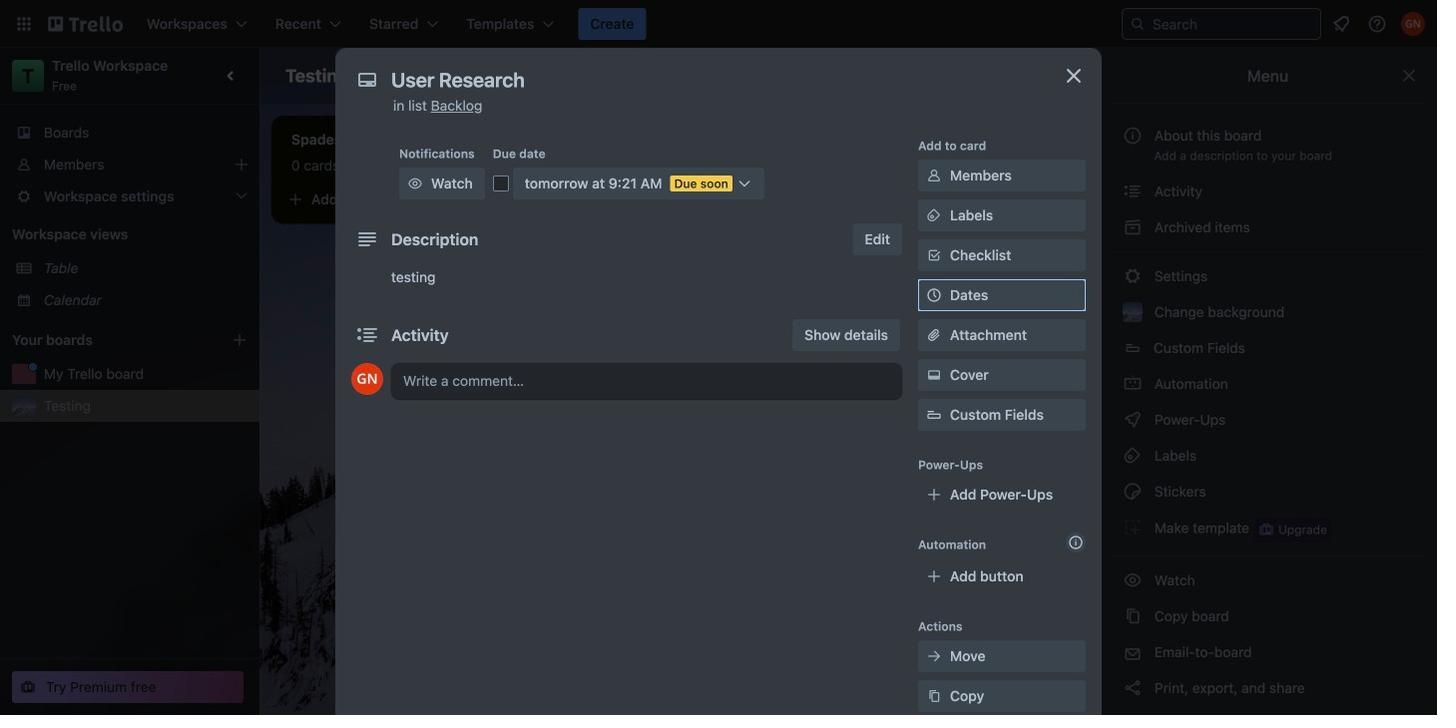 Task type: describe. For each thing, give the bounding box(es) containing it.
add board image
[[232, 332, 248, 348]]

primary element
[[0, 0, 1437, 48]]

star or unstar board image
[[371, 68, 387, 84]]

Board name text field
[[275, 60, 359, 92]]

search image
[[1130, 16, 1146, 32]]

1 vertical spatial sm image
[[924, 206, 944, 226]]

2 horizontal spatial sm image
[[1123, 374, 1143, 394]]

Search field
[[1146, 10, 1320, 38]]

create from template… image
[[511, 192, 527, 208]]

close dialog image
[[1062, 64, 1086, 88]]



Task type: vqa. For each thing, say whether or not it's contained in the screenshot.
second sm icon from right
no



Task type: locate. For each thing, give the bounding box(es) containing it.
0 horizontal spatial generic name (namegeneric382024) image
[[351, 363, 383, 395]]

open information menu image
[[1367, 14, 1387, 34]]

0 vertical spatial sm image
[[405, 174, 425, 194]]

2 vertical spatial generic name (namegeneric382024) image
[[351, 363, 383, 395]]

None text field
[[381, 62, 1040, 98]]

0 vertical spatial generic name (namegeneric382024) image
[[1401, 12, 1425, 36]]

workspace visible image
[[406, 68, 422, 84]]

Write a comment text field
[[391, 363, 902, 399]]

2 horizontal spatial generic name (namegeneric382024) image
[[1401, 12, 1425, 36]]

sm image
[[924, 166, 944, 186], [1123, 182, 1143, 202], [1123, 218, 1143, 238], [1123, 266, 1143, 286], [924, 365, 944, 385], [1123, 410, 1143, 430], [1123, 446, 1143, 466], [1123, 482, 1143, 502], [1123, 518, 1143, 538], [1123, 571, 1143, 591], [1123, 607, 1143, 627], [924, 647, 944, 667], [1123, 679, 1143, 699], [924, 687, 944, 707]]

your boards with 2 items element
[[12, 328, 202, 352]]

generic name (namegeneric382024) image
[[1401, 12, 1425, 36], [976, 62, 1004, 90], [351, 363, 383, 395]]

1 horizontal spatial sm image
[[924, 206, 944, 226]]

Mark due date as complete checkbox
[[493, 176, 509, 192]]

0 notifications image
[[1329, 12, 1353, 36]]

1 horizontal spatial generic name (namegeneric382024) image
[[976, 62, 1004, 90]]

2 vertical spatial sm image
[[1123, 374, 1143, 394]]

1 vertical spatial generic name (namegeneric382024) image
[[976, 62, 1004, 90]]

0 horizontal spatial sm image
[[405, 174, 425, 194]]

sm image
[[405, 174, 425, 194], [924, 206, 944, 226], [1123, 374, 1143, 394]]



